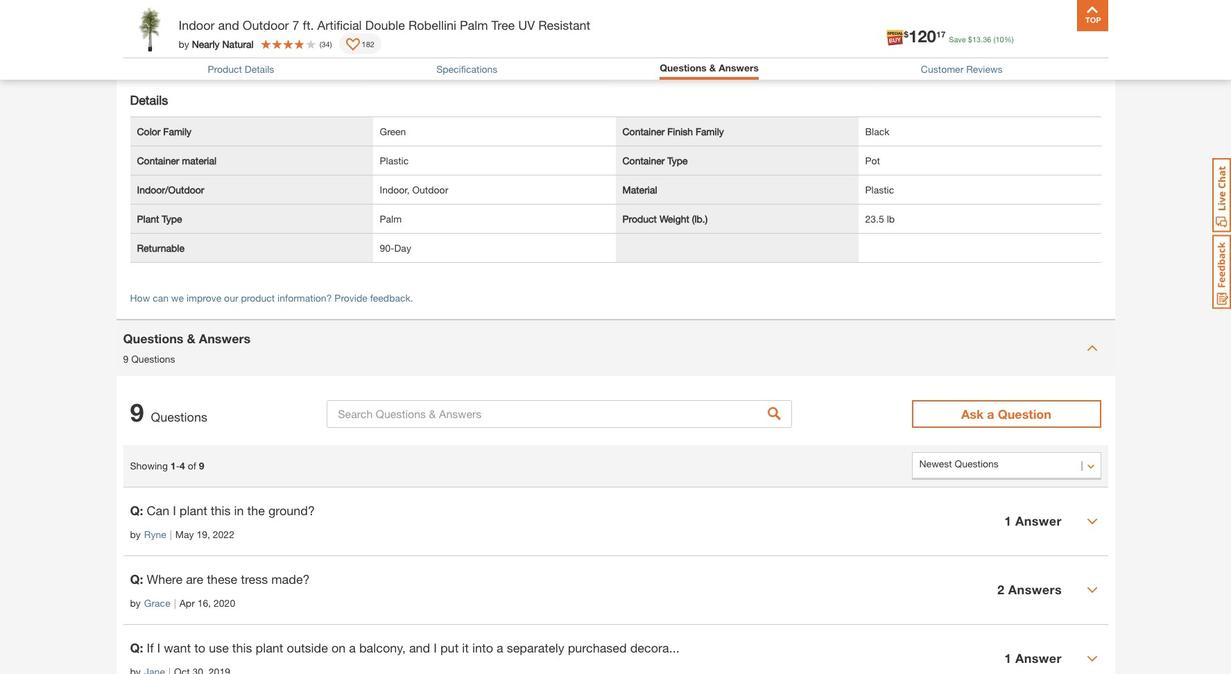 Task type: vqa. For each thing, say whether or not it's contained in the screenshot.


Task type: describe. For each thing, give the bounding box(es) containing it.
0 horizontal spatial this
[[211, 503, 231, 518]]

| for where
[[174, 597, 176, 609]]

use
[[209, 640, 229, 656]]

by grace | apr 16, 2020
[[130, 597, 235, 609]]

48 in
[[380, 28, 401, 40]]

if
[[147, 640, 154, 656]]

1 answer for q: can i plant this in the ground?
[[1005, 514, 1063, 529]]

mira
[[205, 26, 227, 40]]

double
[[365, 17, 405, 33]]

questions up 9 questions
[[131, 353, 175, 365]]

0 vertical spatial in
[[393, 28, 401, 40]]

1 horizontal spatial a
[[497, 640, 504, 656]]

of
[[188, 460, 196, 472]]

green
[[380, 125, 406, 137]]

q: if i want to use this plant outside on a balcony, and i put it into a separately purchased decora...
[[130, 640, 680, 656]]

0 vertical spatial 1
[[171, 460, 176, 472]]

1 horizontal spatial $
[[969, 35, 973, 44]]

%)
[[1005, 35, 1014, 44]]

natural
[[222, 38, 254, 50]]

returnable
[[137, 242, 185, 254]]

0 horizontal spatial and
[[218, 17, 239, 33]]

i for want
[[157, 640, 160, 656]]

-
[[176, 460, 180, 472]]

(in.)
[[202, 28, 218, 40]]

and inside questions element
[[409, 640, 430, 656]]

92121
[[335, 26, 366, 40]]

pot
[[866, 154, 881, 166]]

17
[[937, 29, 946, 39]]

& for questions & answers
[[710, 62, 716, 74]]

artificial
[[318, 17, 362, 33]]

width
[[174, 28, 200, 40]]

questions up the finish
[[660, 62, 707, 74]]

finish
[[668, 125, 693, 137]]

13
[[973, 35, 981, 44]]

Search Questions & Answers text field
[[327, 400, 793, 428]]

2 answers
[[998, 582, 1063, 598]]

by for where
[[130, 597, 141, 609]]

by for can
[[130, 529, 141, 540]]

tree
[[492, 17, 515, 33]]

0 horizontal spatial (
[[320, 39, 322, 48]]

product for product width (in.)
[[137, 28, 171, 40]]

save
[[950, 35, 967, 44]]

2020
[[214, 597, 235, 609]]

questions & answers
[[660, 62, 759, 74]]

2
[[998, 582, 1005, 598]]

ground?
[[269, 503, 315, 518]]

customer
[[922, 63, 964, 75]]

container finish family
[[623, 125, 724, 137]]

answers inside questions element
[[1009, 582, 1063, 598]]

$ inside $ 120 17
[[904, 29, 909, 39]]

product for product details
[[208, 63, 242, 75]]

may
[[175, 529, 194, 540]]

ryne button
[[144, 527, 166, 542]]

answers for questions & answers
[[719, 62, 759, 74]]

q: where are these tress made?
[[130, 572, 310, 587]]

1 horizontal spatial this
[[232, 640, 252, 656]]

improve
[[187, 292, 222, 304]]

decora...
[[631, 640, 680, 656]]

0 horizontal spatial palm
[[380, 213, 402, 225]]

by ryne | may 19, 2022
[[130, 529, 235, 540]]

1 horizontal spatial 9
[[130, 397, 144, 427]]

apr
[[180, 597, 195, 609]]

showing
[[130, 460, 168, 472]]

9 questions
[[130, 397, 207, 427]]

weight
[[660, 213, 690, 225]]

q: can i plant this in the ground?
[[130, 503, 315, 518]]

caret image for can i plant this in the ground?
[[1087, 516, 1098, 527]]

services
[[883, 36, 925, 49]]

outside
[[287, 640, 328, 656]]

container type
[[623, 154, 688, 166]]

ask a question
[[962, 406, 1052, 422]]

balcony,
[[359, 640, 406, 656]]

live chat image
[[1213, 158, 1232, 233]]

the home depot logo image
[[127, 11, 172, 56]]

mira mesa 10pm
[[205, 26, 293, 40]]

showing 1 - 4 of 9
[[130, 460, 204, 472]]

question
[[998, 406, 1052, 422]]

a inside ask a question button
[[988, 406, 995, 422]]

customer reviews
[[922, 63, 1003, 75]]

grace button
[[144, 596, 170, 610]]

reviews
[[967, 63, 1003, 75]]

specifications
[[437, 63, 498, 75]]

caret image for if i want to use this plant outside on a balcony, and i put it into a separately purchased decora...
[[1087, 653, 1098, 665]]

What can we help you find today? search field
[[392, 19, 773, 48]]

19,
[[197, 529, 210, 540]]

1 family from the left
[[163, 125, 192, 137]]

q: for q: can i plant this in the ground?
[[130, 503, 143, 518]]

23.5
[[866, 213, 885, 225]]

where
[[147, 572, 183, 587]]

2 horizontal spatial 9
[[199, 460, 204, 472]]

how can we improve our product information? provide feedback.
[[130, 292, 413, 304]]

0 vertical spatial plant
[[180, 503, 207, 518]]

plant
[[137, 213, 159, 225]]

0 vertical spatial plastic
[[380, 154, 409, 166]]

by nearly natural
[[179, 38, 254, 50]]

robellini
[[409, 17, 457, 33]]

purchased
[[568, 640, 627, 656]]

answers for questions & answers 9 questions
[[199, 331, 251, 346]]

container for container material
[[137, 154, 179, 166]]

90-day
[[380, 242, 411, 254]]

uv
[[519, 17, 535, 33]]

90-
[[380, 242, 395, 254]]

feedback link image
[[1213, 235, 1232, 310]]

10
[[996, 35, 1005, 44]]

2022
[[213, 529, 235, 540]]

lb
[[887, 213, 895, 225]]

product weight (lb.)
[[623, 213, 708, 225]]

feedback.
[[370, 292, 413, 304]]

want
[[164, 640, 191, 656]]

product width (in.)
[[137, 28, 218, 40]]



Task type: locate. For each thing, give the bounding box(es) containing it.
| left apr at the bottom
[[174, 597, 176, 609]]

material
[[623, 184, 658, 195]]

| left may at the left
[[170, 529, 172, 540]]

answer
[[1016, 514, 1063, 529], [1016, 651, 1063, 666]]

by left nearly
[[179, 38, 189, 50]]

me button
[[1004, 17, 1048, 50]]

questions & answers 9 questions
[[123, 331, 251, 365]]

9 inside questions & answers 9 questions
[[123, 353, 129, 365]]

0 vertical spatial caret image
[[1087, 343, 1098, 354]]

1 left 4
[[171, 460, 176, 472]]

put
[[441, 640, 459, 656]]

1 horizontal spatial plant
[[256, 640, 284, 656]]

0 vertical spatial type
[[668, 154, 688, 166]]

1 horizontal spatial type
[[668, 154, 688, 166]]

1 vertical spatial caret image
[[1087, 516, 1098, 527]]

0 horizontal spatial product
[[137, 28, 171, 40]]

outdoor
[[243, 17, 289, 33], [413, 184, 449, 195]]

1 vertical spatial details
[[130, 92, 168, 107]]

it
[[462, 640, 469, 656]]

me
[[1018, 36, 1034, 49]]

0 horizontal spatial type
[[162, 213, 182, 225]]

container up container type in the top right of the page
[[623, 125, 665, 137]]

material
[[182, 154, 217, 166]]

1 horizontal spatial palm
[[460, 17, 488, 33]]

answer for if i want to use this plant outside on a balcony, and i put it into a separately purchased decora...
[[1016, 651, 1063, 666]]

container down color family at the top left of page
[[137, 154, 179, 166]]

click to redirect to view my cart page image
[[1073, 17, 1089, 33]]

product left the width
[[137, 28, 171, 40]]

1 horizontal spatial (
[[994, 35, 996, 44]]

0 vertical spatial |
[[170, 529, 172, 540]]

q: for q: if i want to use this plant outside on a balcony, and i put it into a separately purchased decora...
[[130, 640, 143, 656]]

in right 48
[[393, 28, 401, 40]]

ft.
[[303, 17, 314, 33]]

we
[[171, 292, 184, 304]]

diy button
[[943, 17, 987, 50]]

4
[[180, 460, 185, 472]]

this
[[211, 503, 231, 518], [232, 640, 252, 656]]

.
[[981, 35, 984, 44]]

1 answer from the top
[[1016, 514, 1063, 529]]

1 vertical spatial |
[[174, 597, 176, 609]]

1 horizontal spatial |
[[174, 597, 176, 609]]

0 vertical spatial answers
[[719, 62, 759, 74]]

0 horizontal spatial plant
[[180, 503, 207, 518]]

1 answer up "2 answers"
[[1005, 514, 1063, 529]]

0 horizontal spatial 9
[[123, 353, 129, 365]]

0 vertical spatial outdoor
[[243, 17, 289, 33]]

0 horizontal spatial a
[[349, 640, 356, 656]]

i right 'can'
[[173, 503, 176, 518]]

1 vertical spatial 1
[[1005, 514, 1012, 529]]

answers
[[719, 62, 759, 74], [199, 331, 251, 346], [1009, 582, 1063, 598]]

0 horizontal spatial i
[[157, 640, 160, 656]]

how
[[130, 292, 150, 304]]

in left the
[[234, 503, 244, 518]]

save $ 13 . 36 ( 10 %)
[[950, 35, 1014, 44]]

1 for can i plant this in the ground?
[[1005, 514, 1012, 529]]

information?
[[278, 292, 332, 304]]

type for container type
[[668, 154, 688, 166]]

1 q: from the top
[[130, 503, 143, 518]]

1 horizontal spatial plastic
[[866, 184, 895, 195]]

1 up 2
[[1005, 514, 1012, 529]]

container for container finish family
[[623, 125, 665, 137]]

a right on at bottom left
[[349, 640, 356, 656]]

type for plant type
[[162, 213, 182, 225]]

and left put
[[409, 640, 430, 656]]

details down natural
[[245, 63, 274, 75]]

16,
[[198, 597, 211, 609]]

1 vertical spatial palm
[[380, 213, 402, 225]]

questions up -
[[151, 409, 207, 424]]

in
[[393, 28, 401, 40], [234, 503, 244, 518]]

0 vertical spatial and
[[218, 17, 239, 33]]

by left ryne button
[[130, 529, 141, 540]]

product image image
[[127, 7, 172, 52]]

this up 2022
[[211, 503, 231, 518]]

1 horizontal spatial &
[[710, 62, 716, 74]]

1 horizontal spatial in
[[393, 28, 401, 40]]

made?
[[272, 572, 310, 587]]

0 horizontal spatial &
[[187, 331, 196, 346]]

product down the by nearly natural
[[208, 63, 242, 75]]

2 q: from the top
[[130, 572, 143, 587]]

indoor, outdoor
[[380, 184, 449, 195]]

0 horizontal spatial $
[[904, 29, 909, 39]]

1 vertical spatial &
[[187, 331, 196, 346]]

2 horizontal spatial a
[[988, 406, 995, 422]]

1 vertical spatial product
[[208, 63, 242, 75]]

120
[[909, 26, 937, 46]]

0 vertical spatial &
[[710, 62, 716, 74]]

2 vertical spatial caret image
[[1087, 653, 1098, 665]]

family right color
[[163, 125, 192, 137]]

182 button
[[339, 33, 382, 54]]

plant left outside
[[256, 640, 284, 656]]

0 horizontal spatial outdoor
[[243, 17, 289, 33]]

ask a question button
[[912, 400, 1102, 428]]

product for product weight (lb.)
[[623, 213, 657, 225]]

provide
[[335, 292, 368, 304]]

| for can
[[170, 529, 172, 540]]

container up the material
[[623, 154, 665, 166]]

1
[[171, 460, 176, 472], [1005, 514, 1012, 529], [1005, 651, 1012, 666]]

i
[[173, 503, 176, 518], [157, 640, 160, 656], [434, 640, 437, 656]]

nearly
[[192, 38, 220, 50]]

answer up "2 answers"
[[1016, 514, 1063, 529]]

palm up "90-"
[[380, 213, 402, 225]]

are
[[186, 572, 203, 587]]

1 horizontal spatial family
[[696, 125, 724, 137]]

0 vertical spatial product
[[137, 28, 171, 40]]

palm left tree
[[460, 17, 488, 33]]

2 vertical spatial q:
[[130, 640, 143, 656]]

tress
[[241, 572, 268, 587]]

type
[[668, 154, 688, 166], [162, 213, 182, 225]]

23.5 lb
[[866, 213, 895, 225]]

ryne
[[144, 529, 166, 540]]

this right use
[[232, 640, 252, 656]]

separately
[[507, 640, 565, 656]]

palm
[[460, 17, 488, 33], [380, 213, 402, 225]]

1 vertical spatial outdoor
[[413, 184, 449, 195]]

details up color
[[130, 92, 168, 107]]

mesa
[[230, 26, 257, 40]]

q: for q: where are these tress made?
[[130, 572, 143, 587]]

plastic up the indoor,
[[380, 154, 409, 166]]

9
[[123, 353, 129, 365], [130, 397, 144, 427], [199, 460, 204, 472]]

1 vertical spatial answers
[[199, 331, 251, 346]]

1 vertical spatial 9
[[130, 397, 144, 427]]

( left )
[[320, 39, 322, 48]]

services button
[[882, 17, 926, 50]]

10pm
[[263, 26, 293, 40]]

day
[[395, 242, 411, 254]]

0 vertical spatial this
[[211, 503, 231, 518]]

$ left 17
[[904, 29, 909, 39]]

1 horizontal spatial outdoor
[[413, 184, 449, 195]]

i for plant
[[173, 503, 176, 518]]

1 down 2
[[1005, 651, 1012, 666]]

0 vertical spatial 1 answer
[[1005, 514, 1063, 529]]

outdoor right the indoor,
[[413, 184, 449, 195]]

2 1 answer from the top
[[1005, 651, 1063, 666]]

1 caret image from the top
[[1087, 343, 1098, 354]]

outdoor left 7
[[243, 17, 289, 33]]

1 for if i want to use this plant outside on a balcony, and i put it into a separately purchased decora...
[[1005, 651, 1012, 666]]

2 family from the left
[[696, 125, 724, 137]]

1 horizontal spatial and
[[409, 640, 430, 656]]

to
[[194, 640, 206, 656]]

( right 36
[[994, 35, 996, 44]]

0 horizontal spatial answers
[[199, 331, 251, 346]]

0 horizontal spatial plastic
[[380, 154, 409, 166]]

2 horizontal spatial answers
[[1009, 582, 1063, 598]]

3 q: from the top
[[130, 640, 143, 656]]

1 vertical spatial 1 answer
[[1005, 651, 1063, 666]]

1 answer for q: if i want to use this plant outside on a balcony, and i put it into a separately purchased decora...
[[1005, 651, 1063, 666]]

color
[[137, 125, 161, 137]]

92121 button
[[318, 26, 366, 40]]

color family
[[137, 125, 192, 137]]

display image
[[346, 38, 360, 52]]

and up natural
[[218, 17, 239, 33]]

0 horizontal spatial family
[[163, 125, 192, 137]]

can
[[147, 503, 169, 518]]

plant type
[[137, 213, 182, 225]]

& for questions & answers 9 questions
[[187, 331, 196, 346]]

product details
[[208, 63, 274, 75]]

1 vertical spatial answer
[[1016, 651, 1063, 666]]

3 caret image from the top
[[1087, 653, 1098, 665]]

indoor and outdoor 7 ft. artificial double robellini palm tree uv resistant
[[179, 17, 591, 33]]

0 vertical spatial by
[[179, 38, 189, 50]]

family
[[163, 125, 192, 137], [696, 125, 724, 137]]

type right 'plant' at the left of page
[[162, 213, 182, 225]]

q: left if
[[130, 640, 143, 656]]

diy
[[956, 36, 974, 49]]

0 vertical spatial answer
[[1016, 514, 1063, 529]]

answer down "2 answers"
[[1016, 651, 1063, 666]]

1 answer down "2 answers"
[[1005, 651, 1063, 666]]

caret image
[[1087, 585, 1098, 596]]

0 vertical spatial details
[[245, 63, 274, 75]]

plastic up 23.5 lb
[[866, 184, 895, 195]]

1 vertical spatial in
[[234, 503, 244, 518]]

container for container type
[[623, 154, 665, 166]]

indoor
[[179, 17, 215, 33]]

i right if
[[157, 640, 160, 656]]

i left put
[[434, 640, 437, 656]]

1 horizontal spatial i
[[173, 503, 176, 518]]

& inside questions & answers 9 questions
[[187, 331, 196, 346]]

1 vertical spatial q:
[[130, 572, 143, 587]]

2 vertical spatial product
[[623, 213, 657, 225]]

our
[[224, 292, 238, 304]]

1 horizontal spatial product
[[208, 63, 242, 75]]

these
[[207, 572, 238, 587]]

type down the finish
[[668, 154, 688, 166]]

product details button
[[208, 63, 274, 75], [208, 63, 274, 75]]

product down the material
[[623, 213, 657, 225]]

0 horizontal spatial details
[[130, 92, 168, 107]]

1 vertical spatial plant
[[256, 640, 284, 656]]

0 vertical spatial q:
[[130, 503, 143, 518]]

2 vertical spatial answers
[[1009, 582, 1063, 598]]

2 vertical spatial by
[[130, 597, 141, 609]]

questions element
[[123, 487, 1109, 675]]

q: left where
[[130, 572, 143, 587]]

by left grace
[[130, 597, 141, 609]]

|
[[170, 529, 172, 540], [174, 597, 176, 609]]

answer for can i plant this in the ground?
[[1016, 514, 1063, 529]]

1 vertical spatial and
[[409, 640, 430, 656]]

questions down "can"
[[123, 331, 184, 346]]

2 vertical spatial 9
[[199, 460, 204, 472]]

caret image
[[1087, 343, 1098, 354], [1087, 516, 1098, 527], [1087, 653, 1098, 665]]

questions inside 9 questions
[[151, 409, 207, 424]]

0 horizontal spatial in
[[234, 503, 244, 518]]

1 vertical spatial this
[[232, 640, 252, 656]]

into
[[473, 640, 493, 656]]

black
[[866, 125, 890, 137]]

q: left 'can'
[[130, 503, 143, 518]]

a right into
[[497, 640, 504, 656]]

top button
[[1077, 0, 1109, 31]]

0 vertical spatial 9
[[123, 353, 129, 365]]

the
[[247, 503, 265, 518]]

2 caret image from the top
[[1087, 516, 1098, 527]]

in inside questions element
[[234, 503, 244, 518]]

a
[[988, 406, 995, 422], [349, 640, 356, 656], [497, 640, 504, 656]]

family right the finish
[[696, 125, 724, 137]]

questions
[[660, 62, 707, 74], [123, 331, 184, 346], [131, 353, 175, 365], [151, 409, 207, 424]]

2 answer from the top
[[1016, 651, 1063, 666]]

questions & answers button
[[660, 62, 759, 76], [660, 62, 759, 74]]

1 horizontal spatial details
[[245, 63, 274, 75]]

0 horizontal spatial |
[[170, 529, 172, 540]]

1 horizontal spatial answers
[[719, 62, 759, 74]]

on
[[332, 640, 346, 656]]

$
[[904, 29, 909, 39], [969, 35, 973, 44]]

product
[[137, 28, 171, 40], [208, 63, 242, 75], [623, 213, 657, 225]]

2 horizontal spatial product
[[623, 213, 657, 225]]

can
[[153, 292, 169, 304]]

1 1 answer from the top
[[1005, 514, 1063, 529]]

2 vertical spatial 1
[[1005, 651, 1012, 666]]

34
[[322, 39, 330, 48]]

36
[[984, 35, 992, 44]]

ask
[[962, 406, 984, 422]]

container
[[623, 125, 665, 137], [137, 154, 179, 166], [623, 154, 665, 166]]

1 vertical spatial type
[[162, 213, 182, 225]]

a right ask on the bottom right of the page
[[988, 406, 995, 422]]

1 vertical spatial by
[[130, 529, 141, 540]]

1 vertical spatial plastic
[[866, 184, 895, 195]]

plant up may at the left
[[180, 503, 207, 518]]

answers inside questions & answers 9 questions
[[199, 331, 251, 346]]

2 horizontal spatial i
[[434, 640, 437, 656]]

indoor/outdoor
[[137, 184, 204, 195]]

$ left .
[[969, 35, 973, 44]]

0 vertical spatial palm
[[460, 17, 488, 33]]



